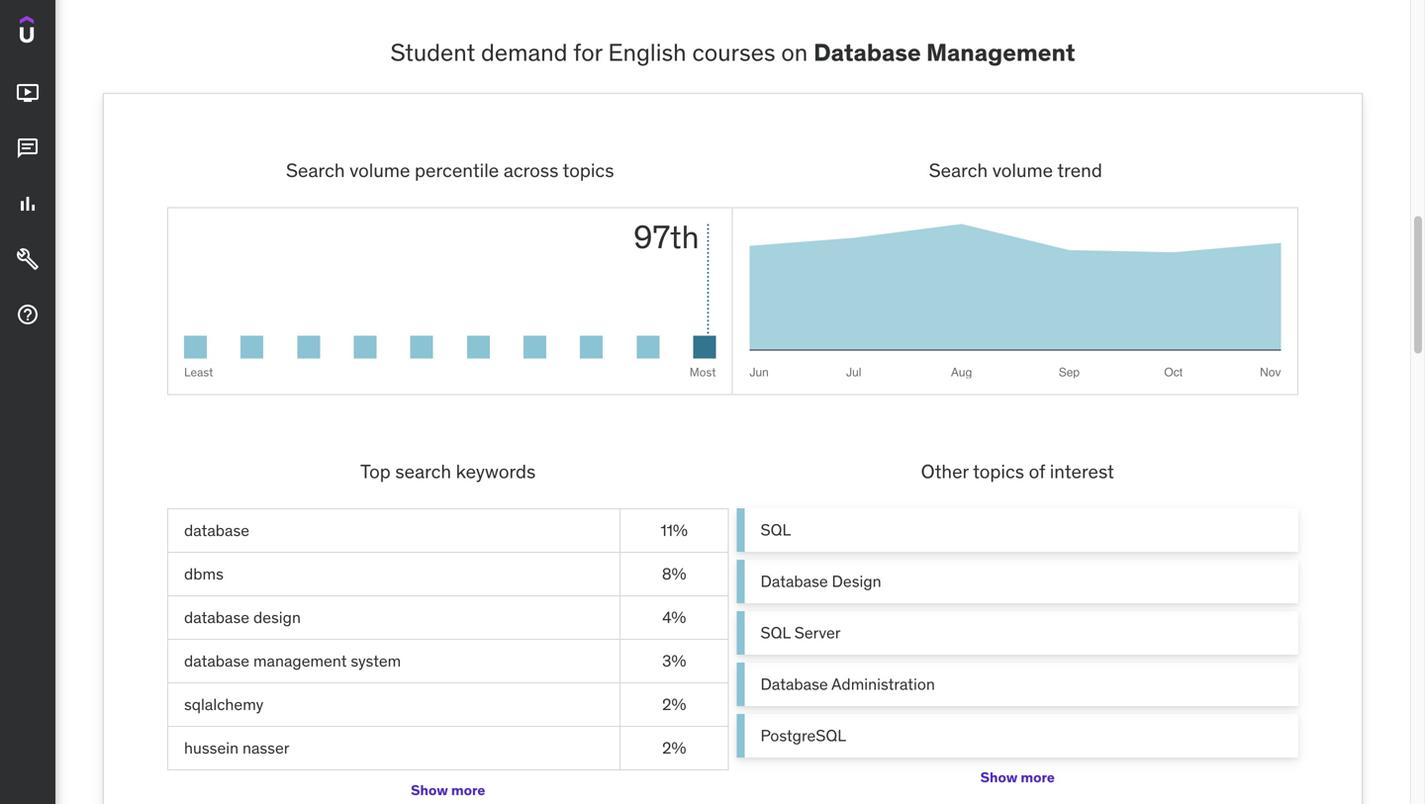Task type: vqa. For each thing, say whether or not it's contained in the screenshot.


Task type: locate. For each thing, give the bounding box(es) containing it.
1 horizontal spatial search
[[929, 158, 988, 182]]

2 medium image from the top
[[16, 137, 40, 161]]

volume left trend
[[992, 158, 1053, 182]]

3 database from the top
[[184, 651, 250, 672]]

server
[[795, 623, 841, 643]]

1 horizontal spatial volume
[[992, 158, 1053, 182]]

search volume trend
[[929, 158, 1102, 182]]

database
[[814, 37, 921, 67], [761, 572, 828, 592], [761, 674, 828, 695]]

1 2% from the top
[[662, 695, 686, 715]]

sql link
[[737, 509, 1299, 552]]

1 database from the top
[[184, 521, 250, 541]]

most
[[690, 365, 716, 380]]

2 sql from the top
[[761, 623, 791, 643]]

0 vertical spatial 2%
[[662, 695, 686, 715]]

0 horizontal spatial topics
[[563, 158, 614, 182]]

2% for hussein nasser
[[662, 738, 686, 759]]

for
[[573, 37, 602, 67]]

1 vertical spatial database
[[184, 608, 250, 628]]

11%
[[661, 521, 688, 541]]

database for database design
[[184, 608, 250, 628]]

sql server link
[[737, 612, 1299, 655]]

show
[[981, 769, 1018, 787], [411, 782, 448, 799]]

topics left of
[[973, 460, 1024, 484]]

2 database from the top
[[184, 608, 250, 628]]

1 sql from the top
[[761, 520, 791, 540]]

0 vertical spatial sql
[[761, 520, 791, 540]]

1 horizontal spatial more
[[1021, 769, 1055, 787]]

1 vertical spatial database
[[761, 572, 828, 592]]

1 search from the left
[[286, 158, 345, 182]]

database administration link
[[737, 663, 1299, 707]]

0 horizontal spatial show
[[411, 782, 448, 799]]

1 horizontal spatial topics
[[973, 460, 1024, 484]]

sql left server
[[761, 623, 791, 643]]

database for database design
[[761, 572, 828, 592]]

more
[[1021, 769, 1055, 787], [451, 782, 485, 799]]

system
[[351, 651, 401, 672]]

1 horizontal spatial show more button
[[981, 758, 1055, 798]]

1 vertical spatial 2%
[[662, 738, 686, 759]]

sql server
[[761, 623, 841, 643]]

8%
[[662, 564, 686, 584]]

1 volume from the left
[[349, 158, 410, 182]]

database up dbms
[[184, 521, 250, 541]]

database down dbms
[[184, 608, 250, 628]]

1 horizontal spatial show
[[981, 769, 1018, 787]]

show more button
[[981, 758, 1055, 798], [411, 771, 485, 805]]

0 horizontal spatial show more
[[411, 782, 485, 799]]

udemy image
[[20, 16, 110, 50]]

database administration
[[761, 674, 935, 695]]

0 horizontal spatial volume
[[349, 158, 410, 182]]

medium image
[[16, 81, 40, 105], [16, 137, 40, 161], [16, 248, 40, 271], [16, 303, 40, 327]]

sql for sql
[[761, 520, 791, 540]]

nasser
[[242, 738, 290, 759]]

volume left percentile
[[349, 158, 410, 182]]

0 vertical spatial database
[[814, 37, 921, 67]]

topics right "across"
[[563, 158, 614, 182]]

sql
[[761, 520, 791, 540], [761, 623, 791, 643]]

2 vertical spatial database
[[761, 674, 828, 695]]

0 horizontal spatial more
[[451, 782, 485, 799]]

0 vertical spatial database
[[184, 521, 250, 541]]

1 vertical spatial sql
[[761, 623, 791, 643]]

topics
[[563, 158, 614, 182], [973, 460, 1024, 484]]

2 volume from the left
[[992, 158, 1053, 182]]

database up sqlalchemy
[[184, 651, 250, 672]]

database right on
[[814, 37, 921, 67]]

sqlalchemy
[[184, 695, 264, 715]]

0 horizontal spatial show more button
[[411, 771, 485, 805]]

show more for topics
[[981, 769, 1055, 787]]

percentile
[[415, 158, 499, 182]]

hussein nasser
[[184, 738, 290, 759]]

2 search from the left
[[929, 158, 988, 182]]

search
[[395, 460, 451, 484]]

other topics of interest
[[921, 460, 1114, 484]]

2%
[[662, 695, 686, 715], [662, 738, 686, 759]]

design
[[253, 608, 301, 628]]

search
[[286, 158, 345, 182], [929, 158, 988, 182]]

courses
[[692, 37, 776, 67]]

2 vertical spatial database
[[184, 651, 250, 672]]

3%
[[662, 651, 686, 672]]

4%
[[662, 608, 686, 628]]

2 2% from the top
[[662, 738, 686, 759]]

show for topics
[[981, 769, 1018, 787]]

volume
[[349, 158, 410, 182], [992, 158, 1053, 182]]

postgresql
[[761, 726, 846, 746]]

show more
[[981, 769, 1055, 787], [411, 782, 485, 799]]

sql up "database design"
[[761, 520, 791, 540]]

database up 'sql server'
[[761, 572, 828, 592]]

dbms
[[184, 564, 224, 584]]

database down 'sql server'
[[761, 674, 828, 695]]

1 horizontal spatial show more
[[981, 769, 1055, 787]]

2% for sqlalchemy
[[662, 695, 686, 715]]

0 horizontal spatial search
[[286, 158, 345, 182]]

of
[[1029, 460, 1045, 484]]

database
[[184, 521, 250, 541], [184, 608, 250, 628], [184, 651, 250, 672]]



Task type: describe. For each thing, give the bounding box(es) containing it.
volume for trend
[[992, 158, 1053, 182]]

on
[[781, 37, 808, 67]]

keywords
[[456, 460, 536, 484]]

more for of
[[1021, 769, 1055, 787]]

design
[[832, 572, 882, 592]]

management
[[926, 37, 1075, 67]]

medium image
[[16, 192, 40, 216]]

english
[[608, 37, 687, 67]]

interactive chart image
[[750, 224, 1281, 379]]

3 medium image from the top
[[16, 248, 40, 271]]

show for search
[[411, 782, 448, 799]]

97th
[[634, 217, 699, 257]]

interest
[[1050, 460, 1114, 484]]

database for database management system
[[184, 651, 250, 672]]

4 medium image from the top
[[16, 303, 40, 327]]

database design link
[[737, 560, 1299, 604]]

hussein
[[184, 738, 239, 759]]

show more button for topics
[[981, 758, 1055, 798]]

management
[[253, 651, 347, 672]]

database management system
[[184, 651, 401, 672]]

show more button for search
[[411, 771, 485, 805]]

top search keywords
[[360, 460, 536, 484]]

search volume percentile across topics
[[286, 158, 614, 182]]

database design
[[761, 572, 882, 592]]

database for database administration
[[761, 674, 828, 695]]

database design
[[184, 608, 301, 628]]

1 medium image from the top
[[16, 81, 40, 105]]

database for database
[[184, 521, 250, 541]]

trend
[[1057, 158, 1102, 182]]

student demand for english courses on database management
[[390, 37, 1075, 67]]

demand
[[481, 37, 568, 67]]

more for keywords
[[451, 782, 485, 799]]

administration
[[832, 674, 935, 695]]

across
[[504, 158, 559, 182]]

other
[[921, 460, 969, 484]]

show more for search
[[411, 782, 485, 799]]

0 vertical spatial topics
[[563, 158, 614, 182]]

search for search volume trend
[[929, 158, 988, 182]]

top
[[360, 460, 391, 484]]

search for search volume percentile across topics
[[286, 158, 345, 182]]

least
[[184, 365, 213, 380]]

volume for percentile
[[349, 158, 410, 182]]

student
[[390, 37, 475, 67]]

1 vertical spatial topics
[[973, 460, 1024, 484]]

sql for sql server
[[761, 623, 791, 643]]

postgresql link
[[737, 715, 1299, 758]]



